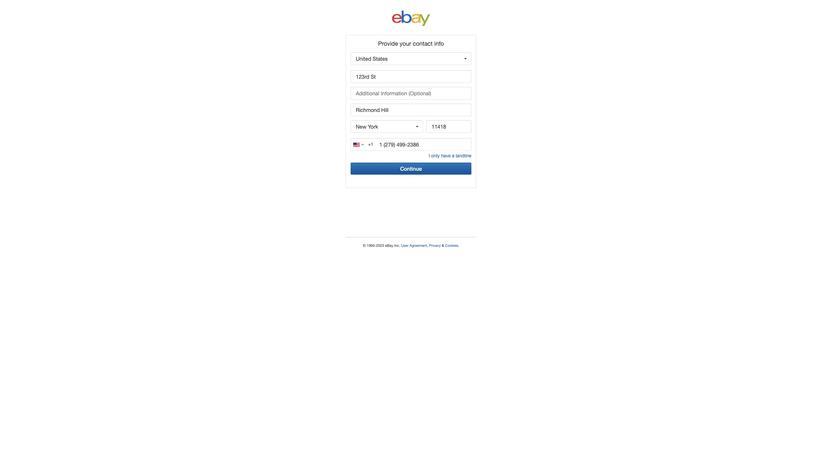 Task type: locate. For each thing, give the bounding box(es) containing it.
2023
[[376, 244, 384, 248]]

a
[[452, 153, 455, 158]]

+1
[[368, 142, 374, 147]]

.
[[459, 244, 460, 248]]

Address text field
[[351, 70, 472, 83]]

Mobile number telephone field
[[351, 138, 472, 151]]

info
[[435, 40, 444, 47]]

only
[[432, 153, 440, 158]]

City text field
[[351, 104, 472, 116]]

© 1995-2023 ebay inc. user agreement , privacy & cookies .
[[363, 244, 460, 248]]

landline
[[456, 153, 472, 158]]

Additional Information (Optional) text field
[[351, 87, 472, 100]]

i only have a landline
[[429, 153, 472, 158]]

,
[[427, 244, 428, 248]]

have
[[441, 153, 451, 158]]

agreement
[[410, 244, 427, 248]]

None submit
[[351, 163, 472, 175]]



Task type: describe. For each thing, give the bounding box(es) containing it.
i only have a landline button
[[429, 153, 472, 158]]

cookies link
[[446, 244, 459, 248]]

user
[[401, 244, 409, 248]]

privacy link
[[429, 244, 441, 248]]

cookies
[[446, 244, 459, 248]]

privacy
[[429, 244, 441, 248]]

user agreement link
[[401, 244, 427, 248]]

1995-
[[367, 244, 376, 248]]

&
[[442, 244, 445, 248]]

provide your contact info
[[378, 40, 444, 47]]

inc.
[[395, 244, 400, 248]]

your
[[400, 40, 412, 47]]

contact
[[413, 40, 433, 47]]

ZIP code text field
[[427, 120, 472, 133]]

ebay
[[385, 244, 394, 248]]

©
[[363, 244, 366, 248]]

provide
[[378, 40, 398, 47]]

i
[[429, 153, 430, 158]]



Task type: vqa. For each thing, say whether or not it's contained in the screenshot.
united states +1
no



